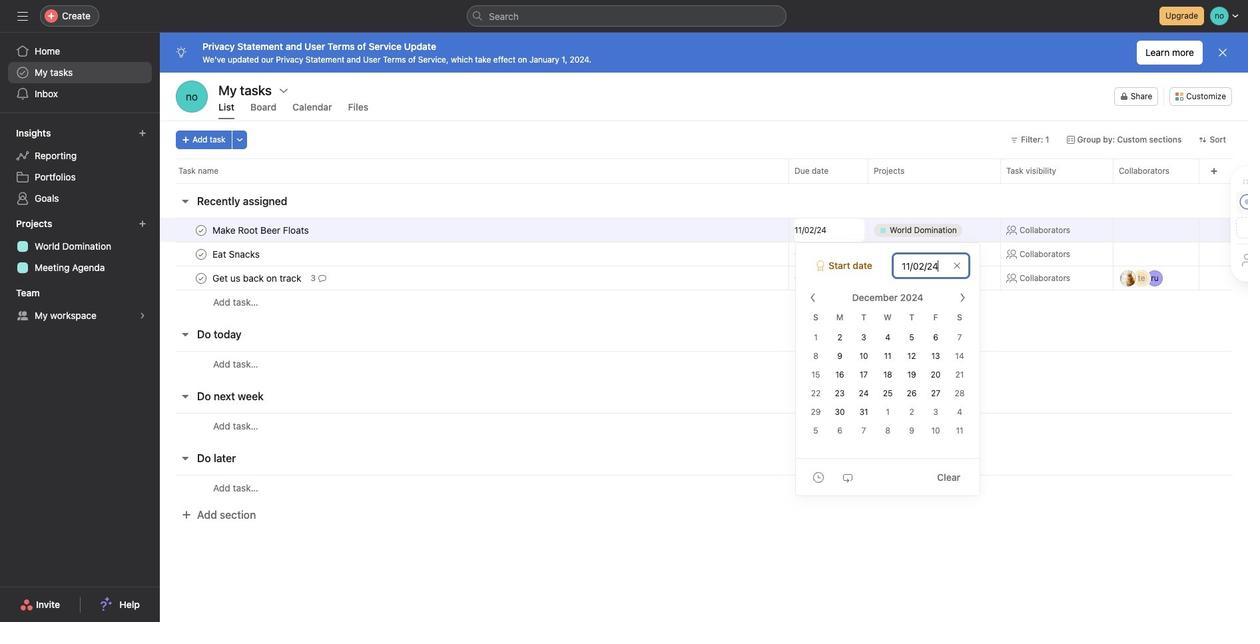 Task type: vqa. For each thing, say whether or not it's contained in the screenshot.
research and select appropriate propeller size's Completed option
no



Task type: describe. For each thing, give the bounding box(es) containing it.
header recently assigned tree grid
[[160, 218, 1249, 314]]

1 collapse task list for this section image from the top
[[180, 196, 191, 207]]

dismiss image
[[1218, 47, 1229, 58]]

3 collapse task list for this section image from the top
[[180, 453, 191, 464]]

view profile settings image
[[176, 81, 208, 113]]

mark complete image for get us back on track cell
[[193, 270, 209, 286]]

projects element
[[0, 212, 160, 281]]

Mark complete checkbox
[[193, 246, 209, 262]]

mark complete checkbox for make root beer floats cell
[[193, 222, 209, 238]]

3 comments image
[[319, 274, 327, 282]]

set to repeat image
[[843, 472, 853, 483]]

make root beer floats cell
[[160, 218, 790, 243]]

Task name text field
[[210, 248, 264, 261]]

show options image
[[279, 85, 289, 96]]

insights element
[[0, 121, 160, 212]]

Due date text field
[[893, 254, 969, 278]]

new project or portfolio image
[[139, 220, 147, 228]]



Task type: locate. For each thing, give the bounding box(es) containing it.
mark complete image inside get us back on track cell
[[193, 270, 209, 286]]

collapse task list for this section image
[[180, 329, 191, 340]]

1 vertical spatial mark complete image
[[193, 246, 209, 262]]

None text field
[[795, 219, 865, 242]]

task name text field up task name text field
[[210, 224, 313, 237]]

Task name text field
[[210, 224, 313, 237], [210, 271, 306, 285]]

task name text field down task name text field
[[210, 271, 306, 285]]

0 vertical spatial mark complete checkbox
[[193, 222, 209, 238]]

1 vertical spatial mark complete checkbox
[[193, 270, 209, 286]]

teams element
[[0, 281, 160, 329]]

add field image
[[1211, 167, 1219, 175]]

next month image
[[957, 292, 968, 303]]

2 vertical spatial mark complete image
[[193, 270, 209, 286]]

hide sidebar image
[[17, 11, 28, 21]]

0 vertical spatial collapse task list for this section image
[[180, 196, 191, 207]]

mark complete image inside eat snacks cell
[[193, 246, 209, 262]]

mark complete image inside make root beer floats cell
[[193, 222, 209, 238]]

1 vertical spatial collapse task list for this section image
[[180, 391, 191, 402]]

mark complete image up mark complete option
[[193, 222, 209, 238]]

banner
[[160, 33, 1249, 73]]

global element
[[0, 33, 160, 113]]

see details, my workspace image
[[139, 312, 147, 320]]

add time image
[[813, 472, 824, 483]]

new insights image
[[139, 129, 147, 137]]

1 task name text field from the top
[[210, 224, 313, 237]]

eat snacks cell
[[160, 242, 790, 266]]

3 mark complete image from the top
[[193, 270, 209, 286]]

task name text field inside get us back on track cell
[[210, 271, 306, 285]]

mark complete image down mark complete option
[[193, 270, 209, 286]]

2 collapse task list for this section image from the top
[[180, 391, 191, 402]]

2 task name text field from the top
[[210, 271, 306, 285]]

mark complete image
[[193, 222, 209, 238], [193, 246, 209, 262], [193, 270, 209, 286]]

get us back on track cell
[[160, 266, 790, 290]]

mark complete checkbox down mark complete option
[[193, 270, 209, 286]]

row
[[160, 159, 1249, 183], [176, 183, 1233, 184], [160, 218, 1249, 243], [160, 242, 1249, 266], [160, 265, 1249, 291], [160, 290, 1249, 314], [160, 351, 1249, 376], [160, 413, 1249, 438], [160, 475, 1249, 500]]

mark complete checkbox inside make root beer floats cell
[[193, 222, 209, 238]]

Mark complete checkbox
[[193, 222, 209, 238], [193, 270, 209, 286]]

mark complete checkbox inside get us back on track cell
[[193, 270, 209, 286]]

collapse task list for this section image
[[180, 196, 191, 207], [180, 391, 191, 402], [180, 453, 191, 464]]

previous month image
[[808, 292, 819, 303]]

mark complete image left task name text field
[[193, 246, 209, 262]]

1 mark complete checkbox from the top
[[193, 222, 209, 238]]

task name text field for mark complete checkbox within make root beer floats cell
[[210, 224, 313, 237]]

mark complete checkbox for get us back on track cell
[[193, 270, 209, 286]]

mark complete image for eat snacks cell at the top
[[193, 246, 209, 262]]

Search tasks, projects, and more text field
[[467, 5, 787, 27]]

task name text field inside make root beer floats cell
[[210, 224, 313, 237]]

column header
[[176, 159, 793, 183]]

more actions image
[[236, 136, 244, 144]]

clear due date image
[[953, 262, 961, 270]]

0 vertical spatial mark complete image
[[193, 222, 209, 238]]

task name text field for mark complete checkbox inside the get us back on track cell
[[210, 271, 306, 285]]

2 mark complete checkbox from the top
[[193, 270, 209, 286]]

mark complete image for make root beer floats cell
[[193, 222, 209, 238]]

mark complete checkbox up mark complete option
[[193, 222, 209, 238]]

0 vertical spatial task name text field
[[210, 224, 313, 237]]

1 mark complete image from the top
[[193, 222, 209, 238]]

2 vertical spatial collapse task list for this section image
[[180, 453, 191, 464]]

1 vertical spatial task name text field
[[210, 271, 306, 285]]

2 mark complete image from the top
[[193, 246, 209, 262]]



